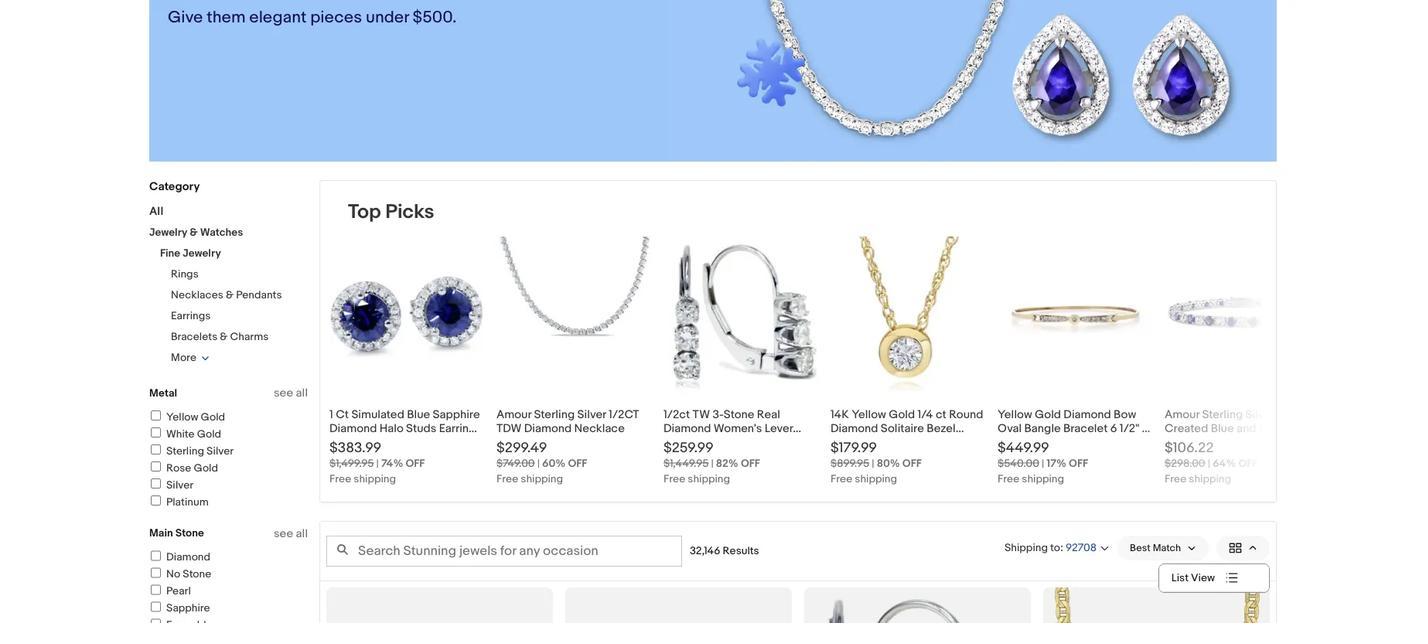 Task type: locate. For each thing, give the bounding box(es) containing it.
shipping
[[354, 473, 396, 486], [521, 473, 563, 486], [688, 473, 730, 486], [855, 473, 897, 486], [1022, 473, 1064, 486], [1189, 473, 1231, 486]]

diamond up brilliant
[[1064, 408, 1111, 421]]

off for $449.99
[[1069, 457, 1088, 470]]

1 horizontal spatial earrings
[[439, 421, 482, 435]]

list view link
[[1159, 565, 1269, 592]]

6 | from the left
[[1208, 457, 1210, 470]]

1 horizontal spatial amour
[[1165, 408, 1199, 421]]

0 vertical spatial &
[[190, 226, 198, 239]]

1 | from the left
[[376, 457, 379, 470]]

halo
[[380, 421, 403, 435]]

14k yellow gold 1/4 ct round diamond solitaire bezel pendant necklace 18" image
[[831, 237, 985, 391]]

off inside amour sterling silver 1/2ct tdw diamond necklace $299.49 $749.00 | 60% off free shipping
[[568, 457, 587, 470]]

blue left the "and"
[[1211, 421, 1234, 435]]

white gold link
[[148, 428, 221, 441]]

| inside $383.99 $1,499.95 | 74% off free shipping
[[376, 457, 379, 470]]

jewelry down jewelry & watches
[[183, 247, 221, 260]]

& left charms
[[220, 331, 228, 344]]

3 shipping from the left
[[688, 473, 730, 486]]

off for $106.22
[[1238, 457, 1258, 470]]

yellow up $449.99
[[998, 408, 1032, 421]]

amour inside amour sterling silver 1/2ct tdw diamond necklace $299.49 $749.00 | 60% off free shipping
[[496, 408, 531, 421]]

Rose Gold checkbox
[[151, 462, 161, 472]]

1 see from the top
[[274, 386, 293, 400]]

No Stone checkbox
[[151, 568, 161, 578]]

1 vertical spatial see all
[[274, 527, 308, 541]]

10k up $540.00 text field
[[998, 435, 1015, 449]]

2 horizontal spatial yellow
[[998, 408, 1032, 421]]

$259.99 $1,449.95 | 82% off free shipping
[[664, 440, 760, 486]]

0 horizontal spatial amour
[[496, 408, 531, 421]]

blue right halo
[[407, 408, 430, 421]]

jewelry & watches
[[149, 226, 243, 239]]

gold
[[889, 408, 915, 421], [1035, 408, 1061, 421], [201, 411, 225, 424], [197, 428, 221, 441], [382, 435, 408, 449], [791, 435, 818, 449], [194, 462, 218, 475]]

off inside $383.99 $1,499.95 | 74% off free shipping
[[406, 457, 425, 470]]

silver left 1/2ct
[[577, 408, 606, 421]]

2 horizontal spatial sterling
[[1202, 408, 1243, 421]]

off right 82%
[[741, 457, 760, 470]]

$899.95
[[831, 457, 869, 470]]

0 vertical spatial 14k
[[831, 408, 849, 421]]

earrings link
[[171, 310, 211, 323]]

| left 60%
[[537, 457, 540, 470]]

14k
[[831, 408, 849, 421], [737, 435, 756, 449]]

92708
[[1066, 542, 1097, 555]]

shipping inside $106.22 $298.00 | 64% off free shipping
[[1189, 473, 1231, 486]]

gold left pendant
[[791, 435, 818, 449]]

$749.00 text field
[[496, 457, 535, 470]]

0 vertical spatial stone
[[724, 408, 754, 421]]

1 horizontal spatial 14k
[[831, 408, 849, 421]]

round right 'ct'
[[949, 408, 983, 421]]

2 vertical spatial sapphire
[[166, 602, 210, 615]]

Platinum checkbox
[[151, 496, 161, 506]]

bracelet inside amour sterling silver created blue and white sapphire tennis bracelet
[[1250, 435, 1295, 449]]

simulated
[[351, 408, 404, 421]]

6 off from the left
[[1238, 457, 1258, 470]]

2 10k from the left
[[998, 435, 1015, 449]]

bracelet left the 6 in the bottom right of the page
[[1063, 421, 1108, 435]]

blue
[[407, 408, 430, 421], [1211, 421, 1234, 435]]

& up fine jewelry
[[190, 226, 198, 239]]

14k inside 1/2ct tw 3-stone real diamond women's lever back earrings 14k white gold
[[737, 435, 756, 449]]

1 free from the left
[[329, 473, 351, 486]]

off inside $106.22 $298.00 | 64% off free shipping
[[1238, 457, 1258, 470]]

shipping for $259.99
[[688, 473, 730, 486]]

1 horizontal spatial yellow
[[852, 408, 886, 421]]

yellow up white gold link
[[166, 411, 198, 424]]

diamond inside amour sterling silver 1/2ct tdw diamond necklace $299.49 $749.00 | 60% off free shipping
[[524, 421, 572, 435]]

shipping inside $259.99 $1,449.95 | 82% off free shipping
[[688, 473, 730, 486]]

2 | from the left
[[537, 457, 540, 470]]

diamond up the $299.49
[[524, 421, 572, 435]]

shipping down 64%
[[1189, 473, 1231, 486]]

see all for yellow gold
[[274, 386, 308, 400]]

amour up the $299.49
[[496, 408, 531, 421]]

white down yellow gold link
[[166, 428, 195, 441]]

1 horizontal spatial sterling
[[534, 408, 575, 421]]

earrings right studs
[[439, 421, 482, 435]]

see all button
[[274, 386, 308, 400], [274, 527, 308, 541]]

back
[[664, 435, 690, 449]]

shipping down '17%'
[[1022, 473, 1064, 486]]

stone inside 1/2ct tw 3-stone real diamond women's lever back earrings 14k white gold
[[724, 408, 754, 421]]

5 free from the left
[[998, 473, 1019, 486]]

off right 80%
[[902, 457, 922, 470]]

yellow gold
[[166, 411, 225, 424]]

earrings up 82%
[[692, 435, 735, 449]]

white gold
[[166, 428, 221, 441]]

pendants
[[236, 289, 282, 302]]

0 vertical spatial 1/2ct tw 3-stone real diamond women's lever back earrings 14k white gold image
[[664, 237, 818, 391]]

list view
[[1172, 571, 1215, 585]]

1/4
[[918, 408, 933, 421]]

stone for main stone
[[175, 527, 204, 540]]

1/2ct tw 3-stone real diamond women's lever back earrings 14k white gold image
[[664, 237, 818, 391], [804, 588, 1031, 623]]

10k inside the "yellow gold diamond bow oval bangle bracelet 6 1/2" - 10k round brilliant .50ctw"
[[998, 435, 1015, 449]]

off for $179.99
[[902, 457, 922, 470]]

0 horizontal spatial earrings
[[171, 310, 211, 323]]

18"
[[930, 435, 944, 449]]

$298.00
[[1165, 457, 1205, 470]]

4 shipping from the left
[[855, 473, 897, 486]]

White Gold checkbox
[[151, 428, 161, 438]]

silver down rose
[[166, 479, 193, 492]]

1 vertical spatial round
[[1017, 435, 1051, 449]]

to
[[1050, 541, 1060, 554]]

pieces
[[310, 7, 362, 27]]

$298.00 text field
[[1165, 457, 1205, 470]]

earrings inside 1 ct simulated blue sapphire diamond halo studs earrings 10k white gold
[[439, 421, 482, 435]]

10k up the $1,499.95 text box
[[329, 435, 346, 449]]

| inside $179.99 $899.95 | 80% off free shipping
[[872, 457, 874, 470]]

bracelet inside the "yellow gold diamond bow oval bangle bracelet 6 1/2" - 10k round brilliant .50ctw"
[[1063, 421, 1108, 435]]

| left 74%
[[376, 457, 379, 470]]

off right 74%
[[406, 457, 425, 470]]

diamond
[[1064, 408, 1111, 421], [329, 421, 377, 435], [524, 421, 572, 435], [664, 421, 711, 435], [831, 421, 878, 435], [166, 551, 210, 564]]

pearl
[[166, 585, 191, 598]]

earrings up bracelets
[[171, 310, 211, 323]]

free inside $106.22 $298.00 | 64% off free shipping
[[1165, 473, 1186, 486]]

1 horizontal spatial round
[[1017, 435, 1051, 449]]

6 shipping from the left
[[1189, 473, 1231, 486]]

| left 64%
[[1208, 457, 1210, 470]]

2 see from the top
[[274, 527, 293, 541]]

0 horizontal spatial necklace
[[574, 421, 625, 435]]

free down $1,499.95
[[329, 473, 351, 486]]

tdw
[[496, 421, 522, 435]]

sterling up tennis
[[1202, 408, 1243, 421]]

shipping for $106.22
[[1189, 473, 1231, 486]]

free down $540.00
[[998, 473, 1019, 486]]

white inside 1/2ct tw 3-stone real diamond women's lever back earrings 14k white gold
[[758, 435, 789, 449]]

match
[[1153, 542, 1181, 554]]

free inside $179.99 $899.95 | 80% off free shipping
[[831, 473, 852, 486]]

shipping inside $179.99 $899.95 | 80% off free shipping
[[855, 473, 897, 486]]

5 off from the left
[[1069, 457, 1088, 470]]

diamond up $383.99
[[329, 421, 377, 435]]

2 free from the left
[[496, 473, 518, 486]]

0 horizontal spatial 10k
[[329, 435, 346, 449]]

view: gallery view image
[[1229, 540, 1257, 556]]

gold left 1/4
[[889, 408, 915, 421]]

sterling silver link
[[148, 445, 234, 458]]

diamond up $179.99
[[831, 421, 878, 435]]

see all for diamond
[[274, 527, 308, 541]]

$500.
[[413, 7, 457, 27]]

:
[[1060, 541, 1063, 554]]

3 free from the left
[[664, 473, 685, 486]]

1 horizontal spatial bracelet
[[1250, 435, 1295, 449]]

| inside $259.99 $1,449.95 | 82% off free shipping
[[711, 457, 714, 470]]

amour up $106.22
[[1165, 408, 1199, 421]]

silver inside amour sterling silver 1/2ct tdw diamond necklace $299.49 $749.00 | 60% off free shipping
[[577, 408, 606, 421]]

1 shipping from the left
[[354, 473, 396, 486]]

no stone link
[[148, 568, 211, 581]]

gold up the sterling silver
[[197, 428, 221, 441]]

gold up 74%
[[382, 435, 408, 449]]

brilliant
[[1054, 435, 1094, 449]]

1/2"
[[1120, 421, 1139, 435]]

$299.49
[[496, 440, 547, 457]]

off
[[406, 457, 425, 470], [568, 457, 587, 470], [741, 457, 760, 470], [902, 457, 922, 470], [1069, 457, 1088, 470], [1238, 457, 1258, 470]]

2 vertical spatial stone
[[183, 568, 211, 581]]

sapphire inside 1 ct simulated blue sapphire diamond halo studs earrings 10k white gold
[[433, 408, 480, 421]]

2 horizontal spatial earrings
[[692, 435, 735, 449]]

0 horizontal spatial blue
[[407, 408, 430, 421]]

off inside $449.99 $540.00 | 17% off free shipping
[[1069, 457, 1088, 470]]

gold inside 1/2ct tw 3-stone real diamond women's lever back earrings 14k white gold
[[791, 435, 818, 449]]

0 vertical spatial round
[[949, 408, 983, 421]]

1 vertical spatial see all button
[[274, 527, 308, 541]]

blue inside 1 ct simulated blue sapphire diamond halo studs earrings 10k white gold
[[407, 408, 430, 421]]

2 shipping from the left
[[521, 473, 563, 486]]

|
[[376, 457, 379, 470], [537, 457, 540, 470], [711, 457, 714, 470], [872, 457, 874, 470], [1042, 457, 1044, 470], [1208, 457, 1210, 470]]

yellow inside 14k yellow gold 1/4 ct round diamond solitaire bezel pendant necklace 18"
[[852, 408, 886, 421]]

1 horizontal spatial 10k
[[998, 435, 1015, 449]]

off inside $259.99 $1,449.95 | 82% off free shipping
[[741, 457, 760, 470]]

1 see all from the top
[[274, 386, 308, 400]]

bracelets & charms link
[[171, 331, 269, 344]]

silver down white gold
[[207, 445, 234, 458]]

free
[[329, 473, 351, 486], [496, 473, 518, 486], [664, 473, 685, 486], [831, 473, 852, 486], [998, 473, 1019, 486], [1165, 473, 1186, 486]]

2 horizontal spatial sapphire
[[1165, 435, 1212, 449]]

white down real
[[758, 435, 789, 449]]

sterling for $299.49
[[534, 408, 575, 421]]

1 vertical spatial stone
[[175, 527, 204, 540]]

round inside 14k yellow gold 1/4 ct round diamond solitaire bezel pendant necklace 18"
[[949, 408, 983, 421]]

shipping down 82%
[[688, 473, 730, 486]]

diamond inside the "yellow gold diamond bow oval bangle bracelet 6 1/2" - 10k round brilliant .50ctw"
[[1064, 408, 1111, 421]]

no stone
[[166, 568, 211, 581]]

tennis
[[1214, 435, 1248, 449]]

silver inside amour sterling silver created blue and white sapphire tennis bracelet
[[1245, 408, 1274, 421]]

free down $1,449.95
[[664, 473, 685, 486]]

6
[[1110, 421, 1117, 435]]

stone
[[724, 408, 754, 421], [175, 527, 204, 540], [183, 568, 211, 581]]

sterling up the $299.49
[[534, 408, 575, 421]]

stone left real
[[724, 408, 754, 421]]

free for $449.99
[[998, 473, 1019, 486]]

1 10k from the left
[[329, 435, 346, 449]]

10k inside 1 ct simulated blue sapphire diamond halo studs earrings 10k white gold
[[329, 435, 346, 449]]

gold up brilliant
[[1035, 408, 1061, 421]]

1 off from the left
[[406, 457, 425, 470]]

free inside $383.99 $1,499.95 | 74% off free shipping
[[329, 473, 351, 486]]

shipping inside $383.99 $1,499.95 | 74% off free shipping
[[354, 473, 396, 486]]

amour inside amour sterling silver created blue and white sapphire tennis bracelet
[[1165, 408, 1199, 421]]

white right the "and"
[[1259, 421, 1289, 435]]

1 horizontal spatial sapphire
[[433, 408, 480, 421]]

diamond inside 1/2ct tw 3-stone real diamond women's lever back earrings 14k white gold
[[664, 421, 711, 435]]

1 vertical spatial &
[[226, 289, 234, 302]]

free down $749.00 text field
[[496, 473, 518, 486]]

sterling inside amour sterling silver 1/2ct tdw diamond necklace $299.49 $749.00 | 60% off free shipping
[[534, 408, 575, 421]]

free down $298.00
[[1165, 473, 1186, 486]]

Diamond checkbox
[[151, 551, 161, 561]]

2 vertical spatial &
[[220, 331, 228, 344]]

0 vertical spatial see
[[274, 386, 293, 400]]

shipping down 80%
[[855, 473, 897, 486]]

$106.22
[[1165, 440, 1214, 457]]

rose gold link
[[148, 462, 218, 475]]

| inside $449.99 $540.00 | 17% off free shipping
[[1042, 457, 1044, 470]]

sterling for sapphire
[[1202, 408, 1243, 421]]

sterling
[[534, 408, 575, 421], [1202, 408, 1243, 421], [166, 445, 204, 458]]

4 free from the left
[[831, 473, 852, 486]]

yellow inside the "yellow gold diamond bow oval bangle bracelet 6 1/2" - 10k round brilliant .50ctw"
[[998, 408, 1032, 421]]

free down $899.95
[[831, 473, 852, 486]]

1 vertical spatial see
[[274, 527, 293, 541]]

| for $259.99
[[711, 457, 714, 470]]

5 | from the left
[[1042, 457, 1044, 470]]

1 see all button from the top
[[274, 386, 308, 400]]

amour sterling silver created blue and white sapphire tennis bracelet
[[1165, 408, 1295, 449]]

1 horizontal spatial blue
[[1211, 421, 1234, 435]]

0 horizontal spatial sapphire
[[166, 602, 210, 615]]

| left '17%'
[[1042, 457, 1044, 470]]

silver
[[577, 408, 606, 421], [1245, 408, 1274, 421], [207, 445, 234, 458], [166, 479, 193, 492]]

Pearl checkbox
[[151, 585, 161, 595]]

$540.00 text field
[[998, 457, 1039, 470]]

| left 82%
[[711, 457, 714, 470]]

off right 64%
[[1238, 457, 1258, 470]]

14k up pendant
[[831, 408, 849, 421]]

picks
[[385, 200, 434, 224]]

-
[[1142, 421, 1146, 435]]

1 vertical spatial 14k
[[737, 435, 756, 449]]

free inside $259.99 $1,449.95 | 82% off free shipping
[[664, 473, 685, 486]]

earrings inside rings necklaces & pendants earrings bracelets & charms
[[171, 310, 211, 323]]

4 | from the left
[[872, 457, 874, 470]]

| left 80%
[[872, 457, 874, 470]]

diamond up the $259.99
[[664, 421, 711, 435]]

off right 60%
[[568, 457, 587, 470]]

2 see all from the top
[[274, 527, 308, 541]]

silver up tennis
[[1245, 408, 1274, 421]]

0 vertical spatial sapphire
[[433, 408, 480, 421]]

4 off from the left
[[902, 457, 922, 470]]

sapphire up $298.00
[[1165, 435, 1212, 449]]

80%
[[877, 457, 900, 470]]

| for $179.99
[[872, 457, 874, 470]]

round
[[949, 408, 983, 421], [1017, 435, 1051, 449]]

6 free from the left
[[1165, 473, 1186, 486]]

$1,449.95
[[664, 457, 709, 470]]

$1,499.95
[[329, 457, 374, 470]]

main stone
[[149, 527, 204, 540]]

| inside $106.22 $298.00 | 64% off free shipping
[[1208, 457, 1210, 470]]

0 horizontal spatial round
[[949, 408, 983, 421]]

jewelry up fine
[[149, 226, 187, 239]]

diamond up no stone on the bottom left of page
[[166, 551, 210, 564]]

$383.99 $1,499.95 | 74% off free shipping
[[329, 440, 425, 486]]

0 horizontal spatial yellow
[[166, 411, 198, 424]]

off down brilliant
[[1069, 457, 1088, 470]]

2 amour from the left
[[1165, 408, 1199, 421]]

sterling inside amour sterling silver created blue and white sapphire tennis bracelet
[[1202, 408, 1243, 421]]

1 vertical spatial jewelry
[[183, 247, 221, 260]]

& left pendants
[[226, 289, 234, 302]]

14k inside 14k yellow gold 1/4 ct round diamond solitaire bezel pendant necklace 18"
[[831, 408, 849, 421]]

free for $383.99
[[329, 473, 351, 486]]

amour
[[496, 408, 531, 421], [1165, 408, 1199, 421]]

ct
[[936, 408, 946, 421]]

give them elegant pieces under $500.
[[168, 7, 457, 27]]

all
[[296, 386, 308, 400], [296, 527, 308, 541]]

2 see all button from the top
[[274, 527, 308, 541]]

1 amour from the left
[[496, 408, 531, 421]]

view
[[1191, 571, 1215, 585]]

0 horizontal spatial bracelet
[[1063, 421, 1108, 435]]

stone for no stone
[[183, 568, 211, 581]]

under
[[366, 7, 409, 27]]

round up $540.00
[[1017, 435, 1051, 449]]

stone up the diamond link
[[175, 527, 204, 540]]

| inside amour sterling silver 1/2ct tdw diamond necklace $299.49 $749.00 | 60% off free shipping
[[537, 457, 540, 470]]

shipping inside $449.99 $540.00 | 17% off free shipping
[[1022, 473, 1064, 486]]

yellow up pendant
[[852, 408, 886, 421]]

1 ct simulated blue sapphire diamond halo studs earrings 10k white gold image
[[329, 237, 484, 391]]

free inside $449.99 $540.00 | 17% off free shipping
[[998, 473, 1019, 486]]

3 off from the left
[[741, 457, 760, 470]]

2 all from the top
[[296, 527, 308, 541]]

shipping down 74%
[[354, 473, 396, 486]]

0 vertical spatial see all button
[[274, 386, 308, 400]]

shipping down 60%
[[521, 473, 563, 486]]

0 vertical spatial see all
[[274, 386, 308, 400]]

women's
[[714, 421, 762, 435]]

1 vertical spatial sapphire
[[1165, 435, 1212, 449]]

| for $383.99
[[376, 457, 379, 470]]

jewelry
[[149, 226, 187, 239], [183, 247, 221, 260]]

sapphire down pearl at the bottom left of page
[[166, 602, 210, 615]]

off inside $179.99 $899.95 | 80% off free shipping
[[902, 457, 922, 470]]

see
[[274, 386, 293, 400], [274, 527, 293, 541]]

sapphire left the 'tdw'
[[433, 408, 480, 421]]

1 horizontal spatial necklace
[[877, 435, 927, 449]]

3 | from the left
[[711, 457, 714, 470]]

white up the $1,499.95 text box
[[349, 435, 380, 449]]

0 horizontal spatial 14k
[[737, 435, 756, 449]]

top picks main content
[[319, 180, 1319, 623]]

5 shipping from the left
[[1022, 473, 1064, 486]]

bracelet right tennis
[[1250, 435, 1295, 449]]

2 off from the left
[[568, 457, 587, 470]]

sterling down white gold link
[[166, 445, 204, 458]]

shipping inside amour sterling silver 1/2ct tdw diamond necklace $299.49 $749.00 | 60% off free shipping
[[521, 473, 563, 486]]

0 vertical spatial all
[[296, 386, 308, 400]]

stone right no at the left bottom
[[183, 568, 211, 581]]

1 all from the top
[[296, 386, 308, 400]]

1 vertical spatial all
[[296, 527, 308, 541]]

14k up 82%
[[737, 435, 756, 449]]

yellow for yellow gold
[[166, 411, 198, 424]]



Task type: describe. For each thing, give the bounding box(es) containing it.
sterling silver
[[166, 445, 234, 458]]

real
[[757, 408, 780, 421]]

0 vertical spatial jewelry
[[149, 226, 187, 239]]

74%
[[381, 457, 403, 470]]

studs
[[406, 421, 436, 435]]

1/2ct t.w. diamond (real) natural 14k white gold studs women's earrings (gh/i1) image
[[565, 588, 792, 623]]

all link
[[149, 205, 163, 218]]

rose gold
[[166, 462, 218, 475]]

all for yellow gold
[[296, 386, 308, 400]]

off for $259.99
[[741, 457, 760, 470]]

sapphire inside amour sterling silver created blue and white sapphire tennis bracelet
[[1165, 435, 1212, 449]]

Silver checkbox
[[151, 479, 161, 489]]

lever
[[765, 421, 793, 435]]

shipping for $179.99
[[855, 473, 897, 486]]

$899.95 text field
[[831, 457, 869, 470]]

rings necklaces & pendants earrings bracelets & charms
[[171, 268, 282, 344]]

1 vertical spatial 1/2ct tw 3-stone real diamond women's lever back earrings 14k white gold image
[[804, 588, 1031, 623]]

more button
[[171, 351, 210, 365]]

.50ctw
[[1096, 435, 1132, 449]]

list
[[1172, 571, 1189, 585]]

necklaces & pendants link
[[171, 289, 282, 302]]

32,146
[[690, 545, 720, 558]]

see for diamond
[[274, 527, 293, 541]]

pendant
[[831, 435, 874, 449]]

rose
[[166, 462, 191, 475]]

17%
[[1047, 457, 1066, 470]]

and
[[1237, 421, 1256, 435]]

$540.00
[[998, 457, 1039, 470]]

gold inside the "yellow gold diamond bow oval bangle bracelet 6 1/2" - 10k round brilliant .50ctw"
[[1035, 408, 1061, 421]]

created
[[1165, 421, 1208, 435]]

$106.22 $298.00 | 64% off free shipping
[[1165, 440, 1258, 486]]

diamond inside 14k yellow gold 1/4 ct round diamond solitaire bezel pendant necklace 18"
[[831, 421, 878, 435]]

Sterling Silver checkbox
[[151, 445, 161, 455]]

silver link
[[148, 479, 193, 492]]

1/4 - 2 ct t.w. natural diamond studs in 14k white or yellow gold image
[[326, 588, 553, 623]]

necklaces
[[171, 289, 223, 302]]

rings link
[[171, 268, 199, 281]]

elegant
[[249, 7, 307, 27]]

give
[[168, 7, 203, 27]]

gold inside 14k yellow gold 1/4 ct round diamond solitaire bezel pendant necklace 18"
[[889, 408, 915, 421]]

free for $106.22
[[1165, 473, 1186, 486]]

gold up white gold
[[201, 411, 225, 424]]

tw
[[693, 408, 710, 421]]

shipping to : 92708
[[1005, 541, 1097, 555]]

shipping for $383.99
[[354, 473, 396, 486]]

32,146 results
[[690, 545, 759, 558]]

yellow for yellow gold diamond bow oval bangle bracelet 6 1/2" - 10k round brilliant .50ctw
[[998, 408, 1032, 421]]

| for $449.99
[[1042, 457, 1044, 470]]

$1,449.95 text field
[[664, 457, 709, 470]]

no
[[166, 568, 180, 581]]

$749.00
[[496, 457, 535, 470]]

| for $106.22
[[1208, 457, 1210, 470]]

necklace inside 14k yellow gold 1/4 ct round diamond solitaire bezel pendant necklace 18"
[[877, 435, 927, 449]]

Enter your search keyword text field
[[326, 536, 682, 567]]

3-
[[713, 408, 724, 421]]

$1,499.95 text field
[[329, 457, 374, 470]]

them
[[207, 7, 246, 27]]

charms
[[230, 331, 269, 344]]

amour for $299.49
[[496, 408, 531, 421]]

fine
[[160, 247, 180, 260]]

all for diamond
[[296, 527, 308, 541]]

Emerald checkbox
[[151, 619, 161, 623]]

$383.99
[[329, 440, 381, 457]]

necklace inside amour sterling silver 1/2ct tdw diamond necklace $299.49 $749.00 | 60% off free shipping
[[574, 421, 625, 435]]

pearl link
[[148, 585, 191, 598]]

off for $383.99
[[406, 457, 425, 470]]

bow
[[1114, 408, 1136, 421]]

see all button for yellow gold
[[274, 386, 308, 400]]

amour sterling silver created blue and white sapphire tennis bracelet image
[[1165, 237, 1319, 391]]

platinum
[[166, 496, 209, 509]]

yellow gold diamond bow oval bangle bracelet 6 1/2" - 10k round brilliant .50ctw
[[998, 408, 1146, 449]]

diamond inside 1 ct simulated blue sapphire diamond halo studs earrings 10k white gold
[[329, 421, 377, 435]]

earrings inside 1/2ct tw 3-stone real diamond women's lever back earrings 14k white gold
[[692, 435, 735, 449]]

amour sterling silver 1/2ct tdw diamond necklace image
[[496, 237, 651, 391]]

white inside amour sterling silver created blue and white sapphire tennis bracelet
[[1259, 421, 1289, 435]]

ct
[[336, 408, 349, 421]]

shipping
[[1005, 541, 1048, 554]]

$449.99 $540.00 | 17% off free shipping
[[998, 440, 1088, 486]]

see for yellow gold
[[274, 386, 293, 400]]

0 horizontal spatial sterling
[[166, 445, 204, 458]]

gold down the sterling silver
[[194, 462, 218, 475]]

all
[[149, 205, 163, 218]]

main
[[149, 527, 173, 540]]

rings
[[171, 268, 199, 281]]

bezel
[[927, 421, 956, 435]]

bracelets
[[171, 331, 217, 344]]

fine jewelry
[[160, 247, 221, 260]]

shipping for $449.99
[[1022, 473, 1064, 486]]

oval
[[998, 421, 1022, 435]]

top picks
[[348, 200, 434, 224]]

free inside amour sterling silver 1/2ct tdw diamond necklace $299.49 $749.00 | 60% off free shipping
[[496, 473, 518, 486]]

metal
[[149, 387, 177, 400]]

best match button
[[1118, 536, 1209, 561]]

1/2ct
[[664, 408, 690, 421]]

best match
[[1130, 542, 1181, 554]]

Sapphire checkbox
[[151, 602, 161, 612]]

1 ct simulated blue sapphire diamond halo studs earrings 10k white gold
[[329, 408, 482, 449]]

yellow gold diamond bow oval bangle bracelet 6 1/2" - 10k round brilliant .50ctw image
[[998, 237, 1152, 391]]

amour sterling silver 1/2ct tdw diamond necklace $299.49 $749.00 | 60% off free shipping
[[496, 408, 639, 486]]

top
[[348, 200, 381, 224]]

amour 10k yellow gold 7mm mariner link necklace - 18 in. image
[[1043, 588, 1270, 623]]

free for $259.99
[[664, 473, 685, 486]]

see all button for diamond
[[274, 527, 308, 541]]

round inside the "yellow gold diamond bow oval bangle bracelet 6 1/2" - 10k round brilliant .50ctw"
[[1017, 435, 1051, 449]]

82%
[[716, 457, 738, 470]]

sapphire link
[[148, 602, 210, 615]]

blue inside amour sterling silver created blue and white sapphire tennis bracelet
[[1211, 421, 1234, 435]]

$259.99
[[664, 440, 713, 457]]

diamond link
[[148, 551, 210, 564]]

gold inside 1 ct simulated blue sapphire diamond halo studs earrings 10k white gold
[[382, 435, 408, 449]]

platinum link
[[148, 496, 209, 509]]

watches
[[200, 226, 243, 239]]

amour for sapphire
[[1165, 408, 1199, 421]]

1
[[329, 408, 333, 421]]

best
[[1130, 542, 1151, 554]]

$179.99 $899.95 | 80% off free shipping
[[831, 440, 922, 486]]

category
[[149, 179, 200, 193]]

1/2ct tw 3-stone real diamond women's lever back earrings 14k white gold
[[664, 408, 818, 449]]

1/2ct
[[609, 408, 639, 421]]

Yellow Gold checkbox
[[151, 411, 161, 421]]

free for $179.99
[[831, 473, 852, 486]]

white inside 1 ct simulated blue sapphire diamond halo studs earrings 10k white gold
[[349, 435, 380, 449]]

60%
[[542, 457, 566, 470]]



Task type: vqa. For each thing, say whether or not it's contained in the screenshot.


